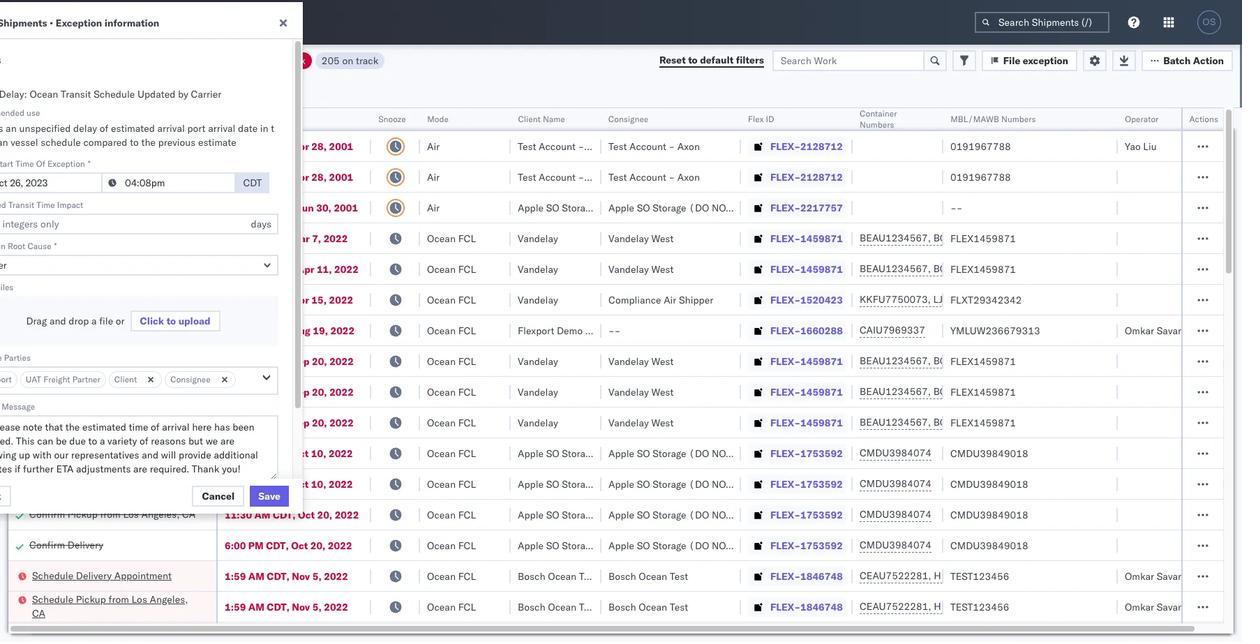 Task type: vqa. For each thing, say whether or not it's contained in the screenshot.


Task type: describe. For each thing, give the bounding box(es) containing it.
documents
[[32, 331, 83, 343]]

turnover
[[123, 201, 161, 213]]

4 ocean fcl from the top
[[427, 324, 476, 337]]

batch action button
[[1142, 50, 1234, 71]]

savant for schedule pickup from los angeles, ca
[[1157, 601, 1187, 613]]

oct for confirm delivery
[[291, 539, 308, 552]]

client for client
[[114, 374, 137, 385]]

2:30 am cst, mar 7, 2022
[[225, 232, 348, 245]]

pm for 11:00
[[254, 263, 270, 275]]

air for complete document turnover
[[427, 201, 440, 214]]

3 flex-1459871 from the top
[[771, 355, 843, 368]]

confirm pickup from los angeles, ca button for 11:30
[[29, 507, 196, 523]]

2 flex1459871 from the top
[[951, 263, 1016, 275]]

upload customs clearance documents link
[[32, 316, 198, 344]]

confirm pickup from los angeles, ca button for 2:30
[[29, 231, 196, 246]]

schedule pickup from los angeles international airport link
[[29, 132, 209, 160]]

action
[[1194, 54, 1224, 67]]

5 flex- from the top
[[771, 263, 801, 275]]

complete
[[29, 201, 72, 213]]

3 bozo1234565, from the top
[[934, 355, 1005, 367]]

2 fcl from the top
[[458, 263, 476, 275]]

11:00 pm cdt, apr 11, 2022
[[225, 263, 359, 275]]

2 1459871 from the top
[[801, 263, 843, 275]]

schedule pickup from long beach, california link
[[29, 285, 209, 313]]

2 cmdu3984074 from the top
[[860, 477, 932, 490]]

2 1753592 from the top
[[801, 478, 843, 490]]

5 bozo1234565, from the top
[[934, 416, 1005, 429]]

id
[[766, 114, 775, 124]]

1 1:59 am cdt, sep 20, 2022 from the top
[[225, 355, 354, 368]]

delivery for 1:59 am cdt, sep 20, 2022
[[73, 354, 109, 367]]

MMM D, YYYY text field
[[0, 172, 103, 193]]

1 flex- from the top
[[771, 140, 801, 153]]

8 resize handle column header from the left
[[927, 108, 944, 642]]

1 vandelay west from the top
[[609, 232, 674, 245]]

client name button
[[511, 111, 588, 125]]

apr for schedule pickup from los angeles international airport
[[292, 140, 309, 153]]

snooze
[[378, 114, 406, 124]]

confirm delivery link for 11:00 pm cdt, apr 11, 2022
[[29, 261, 103, 275]]

2 1:59 am cdt, nov 5, 2022 from the top
[[225, 601, 348, 613]]

demo
[[557, 324, 583, 337]]

2 1:59 am cdt, oct 10, 2022 from the top
[[225, 478, 353, 490]]

2 bozo1234565, from the top
[[934, 262, 1005, 275]]

2 beau1234567, from the top
[[860, 262, 931, 275]]

4 beau1234567, bozo1234565, tcnu1234565 from the top
[[860, 385, 1076, 398]]

schedule pickup from long beach, california
[[29, 286, 184, 312]]

actions
[[1190, 114, 1219, 124]]

international
[[29, 146, 86, 159]]

omkar for schedule pickup from los angeles, ca
[[1125, 601, 1155, 613]]

2:00 am cdt, apr 28, 2001 for schedule pickup from los angeles international airport
[[225, 140, 353, 153]]

1 horizontal spatial *
[[88, 158, 91, 169]]

7 ocean fcl from the top
[[427, 416, 476, 429]]

28, for schedule pickup from los angeles international airport
[[312, 140, 327, 153]]

mbl/mawb numbers button
[[944, 111, 1104, 125]]

14 flex- from the top
[[771, 539, 801, 552]]

name
[[543, 114, 565, 124]]

flexport
[[518, 324, 555, 337]]

2 cmdu39849018 from the top
[[951, 478, 1029, 490]]

reset
[[660, 54, 686, 66]]

2:00 for schedule pickup from los angeles international airport
[[225, 140, 246, 153]]

no filters applied
[[14, 86, 90, 98]]

3 ocean fcl from the top
[[427, 294, 476, 306]]

default
[[700, 54, 734, 66]]

11 fcl from the top
[[458, 539, 476, 552]]

11:30
[[225, 509, 252, 521]]

3 1:59 from the top
[[225, 386, 246, 398]]

11 ocean fcl from the top
[[427, 539, 476, 552]]

5 fcl from the top
[[458, 355, 476, 368]]

7,
[[312, 232, 321, 245]]

file
[[99, 315, 113, 327]]

12 ocean fcl from the top
[[427, 570, 476, 583]]

2 ocean fcl from the top
[[427, 263, 476, 275]]

10 ocean fcl from the top
[[427, 509, 476, 521]]

cst,
[[267, 232, 289, 245]]

2 beau1234567, bozo1234565, tcnu1234565 from the top
[[860, 262, 1076, 275]]

11:00 am cdt, jun 30, 2001
[[225, 201, 358, 214]]

3 flex1459871 from the top
[[951, 355, 1016, 368]]

kkfu7750073, ljiu1111116, lkju1111111, segu4454778
[[860, 293, 1140, 306]]

5 tcnu1234565 from the top
[[1008, 416, 1076, 429]]

exception
[[1023, 54, 1069, 67]]

6 resize handle column header from the left
[[725, 108, 741, 642]]

confirm pickup from los angeles, ca link for 11:30 am cdt, oct 20, 2022
[[29, 507, 196, 521]]

11 resize handle column header from the left
[[1207, 108, 1224, 642]]

filters inside button
[[736, 54, 764, 66]]

or
[[116, 315, 125, 327]]

compliance
[[609, 294, 661, 306]]

forwarding app
[[80, 16, 155, 29]]

at risk button
[[251, 52, 312, 69]]

upload customs clearance documents
[[32, 317, 153, 343]]

from inside schedule pickup from los angeles international airport
[[106, 132, 126, 145]]

1 vertical spatial consignee button
[[165, 371, 236, 388]]

3 fcl from the top
[[458, 294, 476, 306]]

15,
[[312, 294, 327, 306]]

1 1459871 from the top
[[801, 232, 843, 245]]

4 resize handle column header from the left
[[494, 108, 511, 642]]

2 vandelay west from the top
[[609, 263, 674, 275]]

1660288
[[801, 324, 843, 337]]

2001 for complete document turnover
[[334, 201, 358, 214]]

drag and drop a file or
[[26, 315, 125, 327]]

1 5, from the top
[[313, 570, 322, 583]]

mar
[[291, 232, 310, 245]]

8 ocean fcl from the top
[[427, 447, 476, 460]]

kkfu7750073,
[[860, 293, 931, 306]]

numbers for container numbers
[[860, 119, 895, 130]]

2128712 for schedule delivery appointment
[[801, 171, 843, 183]]

6:00 pm cdt, oct 20, 2022
[[225, 539, 352, 552]]

complete document turnover
[[29, 201, 161, 213]]

5 1:59 from the top
[[225, 447, 246, 460]]

2 flex- from the top
[[771, 171, 801, 183]]

batch
[[1164, 54, 1191, 67]]

3 2:00 from the top
[[225, 324, 246, 337]]

7 resize handle column header from the left
[[836, 108, 853, 642]]

2 1846748 from the top
[[801, 601, 843, 613]]

cmdu3984074 for schedule pickup from los angeles, ca
[[860, 447, 932, 459]]

shipper
[[679, 294, 714, 306]]

3 flex- from the top
[[771, 201, 801, 214]]

schedule pickup from los angeles international airport
[[29, 132, 182, 159]]

confirm for 6:00 pm cdt, oct 20, 2022
[[29, 539, 65, 551]]

schedule pickup from long beach, california button
[[29, 285, 209, 314]]

4 flex- from the top
[[771, 232, 801, 245]]

5 1459871 from the top
[[801, 416, 843, 429]]

2 omkar from the top
[[1125, 570, 1155, 583]]

2 flex-1846748 from the top
[[771, 601, 843, 613]]

1 resize handle column header from the left
[[200, 108, 216, 642]]

Please type here (tag users with @) text field
[[0, 415, 279, 481]]

2001 for schedule pickup from los angeles international airport
[[329, 140, 353, 153]]

applied
[[57, 86, 90, 98]]

1 sep from the top
[[292, 355, 310, 368]]

1520423
[[801, 294, 843, 306]]

yao liu
[[1125, 140, 1157, 153]]

15 flex- from the top
[[771, 570, 801, 583]]

1 fcl from the top
[[458, 232, 476, 245]]

1:59 am cdt, apr 15, 2022
[[225, 294, 353, 306]]

a
[[91, 315, 97, 327]]

apr for schedule pickup from long beach, california
[[292, 294, 309, 306]]

schedule inside schedule pickup from long beach, california
[[29, 286, 71, 298]]

2 1:59 from the top
[[225, 355, 246, 368]]

long
[[129, 286, 150, 298]]

forwarding app link
[[17, 15, 155, 29]]

drop
[[69, 315, 89, 327]]

1 flex-1846748 from the top
[[771, 570, 843, 583]]

confirm pickup from los angeles, ca for 2:30
[[29, 231, 196, 244]]

workitem
[[15, 114, 52, 124]]

10 flex- from the top
[[771, 416, 801, 429]]

and
[[49, 315, 66, 327]]

flexport. image
[[17, 15, 80, 29]]

1 ceau7522281, from the top
[[860, 570, 932, 582]]

2217757
[[801, 201, 843, 214]]

caiu7969337
[[860, 324, 926, 336]]

confirm for 11:00 pm cdt, apr 11, 2022
[[29, 262, 65, 275]]

workitem button
[[8, 111, 202, 125]]

4 flex1459871 from the top
[[951, 386, 1016, 398]]

save button
[[250, 486, 289, 507]]

schedule inside schedule pickup from los angeles international airport
[[29, 132, 71, 145]]

app
[[136, 16, 155, 29]]

client button
[[109, 371, 162, 388]]

2 5, from the top
[[313, 601, 322, 613]]

205
[[322, 54, 340, 67]]

8 flex- from the top
[[771, 355, 801, 368]]

batch action
[[1164, 54, 1224, 67]]

confirm delivery link for 6:00 pm cdt, oct 20, 2022
[[29, 538, 103, 552]]

airport
[[88, 146, 119, 159]]

pickup inside schedule pickup from los angeles international airport
[[73, 132, 103, 145]]

6 flex- from the top
[[771, 294, 801, 306]]

at risk
[[275, 54, 306, 67]]

os button
[[1194, 6, 1226, 38]]

4 fcl from the top
[[458, 324, 476, 337]]

delivery for 6:00 pm cdt, oct 20, 2022
[[68, 539, 103, 551]]

flex id
[[748, 114, 775, 124]]

air for schedule delivery appointment
[[427, 171, 440, 183]]

savant for upload customs clearance documents
[[1157, 324, 1187, 337]]

6 fcl from the top
[[458, 386, 476, 398]]

8 1:59 from the top
[[225, 601, 246, 613]]

2 nov from the top
[[292, 601, 310, 613]]

3 vandelay west from the top
[[609, 355, 674, 368]]

30,
[[316, 201, 332, 214]]

3 beau1234567, bozo1234565, tcnu1234565 from the top
[[860, 355, 1076, 367]]

upload
[[178, 315, 211, 327]]

mode button
[[420, 111, 497, 125]]

1 hlxu8034992 from the top
[[1008, 570, 1077, 582]]

flex id button
[[741, 111, 839, 125]]

flex-1660288
[[771, 324, 843, 337]]

oct for schedule pickup from los angeles, ca
[[292, 447, 309, 460]]

7 flex- from the top
[[771, 324, 801, 337]]

2 savant from the top
[[1157, 570, 1187, 583]]

confirm for 11:30 am cdt, oct 20, 2022
[[29, 508, 65, 520]]

9 fcl from the top
[[458, 478, 476, 490]]

customs
[[66, 317, 106, 329]]

drag
[[26, 315, 47, 327]]

0191967788 for schedule pickup from los angeles international airport
[[951, 140, 1011, 153]]

0 horizontal spatial *
[[54, 241, 57, 251]]

flex-2217757
[[771, 201, 843, 214]]

11:00 for 11:00 pm cdt, apr 11, 2022
[[225, 263, 252, 275]]

2 west from the top
[[652, 263, 674, 275]]

Carrier text field
[[0, 255, 279, 276]]



Task type: locate. For each thing, give the bounding box(es) containing it.
11:00 down 2:30
[[225, 263, 252, 275]]

1 ocean fcl from the top
[[427, 232, 476, 245]]

3 confirm from the top
[[29, 508, 65, 520]]

5 vandelay west from the top
[[609, 416, 674, 429]]

1 vertical spatial 1:59 am cdt, sep 20, 2022
[[225, 386, 354, 398]]

3 tcnu1234565 from the top
[[1008, 355, 1076, 367]]

uat freight partner
[[26, 374, 100, 385]]

test123456
[[951, 570, 1010, 583], [951, 601, 1010, 613]]

appointment
[[112, 170, 169, 183], [112, 354, 169, 367], [112, 477, 169, 490], [114, 569, 172, 582]]

28, down deadline button
[[312, 140, 327, 153]]

consignee button down reset
[[602, 111, 727, 125]]

0 vertical spatial filters
[[736, 54, 764, 66]]

0 vertical spatial confirm delivery button
[[29, 261, 103, 277]]

complete document turnover button
[[29, 200, 161, 215]]

1 1753592 from the top
[[801, 447, 843, 460]]

11 flex- from the top
[[771, 447, 801, 460]]

apr up the 'jun' at the top
[[292, 171, 309, 183]]

1 horizontal spatial numbers
[[1002, 114, 1036, 124]]

4 cmdu39849018 from the top
[[951, 539, 1029, 552]]

2:00 am cdt, apr 28, 2001 down deadline button
[[225, 140, 353, 153]]

2128712 down "flex id" button
[[801, 140, 843, 153]]

pm for 6:00
[[248, 539, 264, 552]]

1 vertical spatial flex-1846748
[[771, 601, 843, 613]]

0 vertical spatial consignee
[[609, 114, 649, 124]]

flex-1459871
[[771, 232, 843, 245], [771, 263, 843, 275], [771, 355, 843, 368], [771, 386, 843, 398], [771, 416, 843, 429]]

16 flex- from the top
[[771, 601, 801, 613]]

0 vertical spatial 11:00
[[225, 201, 252, 214]]

flexport demo consignee
[[518, 324, 632, 337]]

complete document turnover link
[[29, 200, 161, 214]]

2:30
[[225, 232, 246, 245]]

0 vertical spatial confirm pickup from los angeles, ca
[[29, 231, 196, 244]]

schedule delivery appointment link
[[29, 169, 169, 183], [29, 354, 169, 368], [29, 476, 169, 490], [32, 569, 172, 583]]

cmdu3984074 for confirm pickup from los angeles, ca
[[860, 508, 932, 521]]

Enter integers only number field
[[0, 214, 279, 235]]

2001 up 30,
[[329, 171, 353, 183]]

delivery
[[73, 170, 109, 183], [68, 262, 103, 275], [73, 354, 109, 367], [73, 477, 109, 490], [68, 539, 103, 551], [76, 569, 112, 582]]

1 test123456 from the top
[[951, 570, 1010, 583]]

1 vertical spatial 28,
[[312, 171, 327, 183]]

2 2:00 am cdt, apr 28, 2001 from the top
[[225, 171, 353, 183]]

numbers
[[1002, 114, 1036, 124], [860, 119, 895, 130]]

from inside schedule pickup from long beach, california
[[106, 286, 126, 298]]

0 vertical spatial hlxu6269489,
[[934, 570, 1006, 582]]

1 beau1234567, from the top
[[860, 232, 931, 244]]

client for client name
[[518, 114, 541, 124]]

2 confirm delivery from the top
[[29, 539, 103, 551]]

consignee
[[609, 114, 649, 124], [585, 324, 632, 337], [170, 374, 211, 385]]

2 hlxu6269489, from the top
[[934, 600, 1006, 613]]

4 west from the top
[[652, 386, 674, 398]]

-
[[578, 140, 584, 153], [669, 140, 675, 153], [578, 171, 584, 183], [669, 171, 675, 183], [951, 201, 957, 214], [957, 201, 963, 214], [609, 324, 615, 337], [615, 324, 621, 337]]

confirm delivery button
[[29, 261, 103, 277], [29, 538, 103, 553]]

1 omkar savant from the top
[[1125, 324, 1187, 337]]

2 vertical spatial sep
[[292, 416, 310, 429]]

11:00 for 11:00 am cdt, jun 30, 2001
[[225, 201, 252, 214]]

0 vertical spatial 10,
[[311, 447, 326, 460]]

5 west from the top
[[652, 416, 674, 429]]

1:59 am cdt, oct 10, 2022
[[225, 447, 353, 460], [225, 478, 353, 490]]

6 ocean fcl from the top
[[427, 386, 476, 398]]

6 1:59 from the top
[[225, 478, 246, 490]]

1 bozo1234565, from the top
[[934, 232, 1005, 244]]

flex
[[748, 114, 764, 124]]

1 2128712 from the top
[[801, 140, 843, 153]]

1 28, from the top
[[312, 140, 327, 153]]

1753592
[[801, 447, 843, 460], [801, 478, 843, 490], [801, 509, 843, 521], [801, 539, 843, 552]]

2 0191967788 from the top
[[951, 171, 1011, 183]]

1 vertical spatial 2001
[[329, 171, 353, 183]]

3 beau1234567, from the top
[[860, 355, 931, 367]]

test
[[518, 140, 536, 153], [609, 140, 627, 153], [518, 171, 536, 183], [609, 171, 627, 183], [579, 570, 598, 583], [670, 570, 689, 583], [579, 601, 598, 613], [670, 601, 689, 613]]

1 vertical spatial consignee
[[585, 324, 632, 337]]

0 horizontal spatial filters
[[29, 86, 55, 98]]

1 flex-2128712 from the top
[[771, 140, 843, 153]]

1 vertical spatial flex-2128712
[[771, 171, 843, 183]]

to right click
[[167, 315, 176, 327]]

4 1459871 from the top
[[801, 386, 843, 398]]

0 vertical spatial nov
[[292, 570, 310, 583]]

cmdu3984074 for confirm delivery
[[860, 539, 932, 551]]

pickup inside schedule pickup from long beach, california
[[73, 286, 103, 298]]

flex-2128712 for schedule delivery appointment
[[771, 171, 843, 183]]

13 ocean fcl from the top
[[427, 601, 476, 613]]

flex-1520423 button
[[748, 290, 846, 310], [748, 290, 846, 310]]

hlxu6269489,
[[934, 570, 1006, 582], [934, 600, 1006, 613]]

hlxu8034992
[[1008, 570, 1077, 582], [1008, 600, 1077, 613]]

container numbers
[[860, 108, 897, 130]]

flex-1753592 for confirm pickup from los angeles, ca
[[771, 509, 843, 521]]

1 vertical spatial --
[[609, 324, 621, 337]]

clearance
[[108, 317, 153, 329]]

1 horizontal spatial consignee button
[[602, 111, 727, 125]]

vandelay
[[518, 232, 558, 245], [609, 232, 649, 245], [518, 263, 558, 275], [609, 263, 649, 275], [518, 294, 558, 306], [518, 355, 558, 368], [609, 355, 649, 368], [518, 386, 558, 398], [609, 386, 649, 398], [518, 416, 558, 429], [609, 416, 649, 429]]

1 confirm pickup from los angeles, ca from the top
[[29, 231, 196, 244]]

2 confirm delivery link from the top
[[29, 538, 103, 552]]

os
[[1203, 17, 1216, 27]]

* right international
[[88, 158, 91, 169]]

1 vertical spatial filters
[[29, 86, 55, 98]]

0 vertical spatial confirm delivery
[[29, 262, 103, 275]]

schedule delivery appointment
[[29, 170, 169, 183], [29, 354, 169, 367], [29, 477, 169, 490], [32, 569, 172, 582]]

1 vertical spatial 2:00 am cdt, apr 28, 2001
[[225, 171, 353, 183]]

client inside button
[[114, 374, 137, 385]]

1 vertical spatial hlxu6269489,
[[934, 600, 1006, 613]]

0 vertical spatial 2128712
[[801, 140, 843, 153]]

upload customs clearance documents button
[[32, 316, 198, 345]]

1 1:59 am cdt, nov 5, 2022 from the top
[[225, 570, 348, 583]]

1 vertical spatial omkar
[[1125, 570, 1155, 583]]

5 resize handle column header from the left
[[585, 108, 602, 642]]

0 horizontal spatial consignee button
[[165, 371, 236, 388]]

4 vandelay west from the top
[[609, 386, 674, 398]]

confirm delivery for 6:00
[[29, 539, 103, 551]]

0 vertical spatial savant
[[1157, 324, 1187, 337]]

1:59 am cdt, oct 10, 2022 up save button
[[225, 447, 353, 460]]

pm
[[254, 263, 270, 275], [248, 539, 264, 552]]

1 11:00 from the top
[[225, 201, 252, 214]]

to right reset
[[688, 54, 698, 66]]

1 1:59 am cdt, oct 10, 2022 from the top
[[225, 447, 353, 460]]

flex-1459871 button
[[748, 229, 846, 248], [748, 229, 846, 248], [748, 259, 846, 279], [748, 259, 846, 279], [748, 351, 846, 371], [748, 351, 846, 371], [748, 382, 846, 402], [748, 382, 846, 402], [748, 413, 846, 432], [748, 413, 846, 432]]

yao
[[1125, 140, 1141, 153]]

container numbers button
[[853, 105, 930, 131]]

flex-2217757 button
[[748, 198, 846, 217], [748, 198, 846, 217]]

apr left 15,
[[292, 294, 309, 306]]

Search Shipments (/) text field
[[975, 12, 1110, 33]]

to for reset
[[688, 54, 698, 66]]

1 horizontal spatial filters
[[736, 54, 764, 66]]

beau1234567,
[[860, 232, 931, 244], [860, 262, 931, 275], [860, 355, 931, 367], [860, 385, 931, 398], [860, 416, 931, 429]]

10 resize handle column header from the left
[[1192, 108, 1209, 642]]

ceau7522281,
[[860, 570, 932, 582], [860, 600, 932, 613]]

1 vertical spatial sep
[[292, 386, 310, 398]]

2 vertical spatial 1:59 am cdt, sep 20, 2022
[[225, 416, 354, 429]]

9 flex- from the top
[[771, 386, 801, 398]]

0 vertical spatial --
[[951, 201, 963, 214]]

2 tcnu1234565 from the top
[[1008, 262, 1076, 275]]

1 flex1459871 from the top
[[951, 232, 1016, 245]]

2 vertical spatial consignee
[[170, 374, 211, 385]]

client
[[518, 114, 541, 124], [114, 374, 137, 385]]

0 vertical spatial consignee button
[[602, 111, 727, 125]]

client right partner
[[114, 374, 137, 385]]

1 vertical spatial confirm pickup from los angeles, ca
[[29, 508, 196, 520]]

no
[[14, 86, 27, 98]]

Search Work text field
[[773, 50, 925, 71]]

numbers inside the container numbers
[[860, 119, 895, 130]]

0 vertical spatial ceau7522281, hlxu6269489, hlxu8034992
[[860, 570, 1077, 582]]

1 vertical spatial 2:00
[[225, 171, 246, 183]]

1 vertical spatial *
[[54, 241, 57, 251]]

2:00 am cdt, apr 28, 2001 up 11:00 am cdt, jun 30, 2001
[[225, 171, 353, 183]]

2 10, from the top
[[311, 478, 326, 490]]

confirm delivery
[[29, 262, 103, 275], [29, 539, 103, 551]]

flex-2128712 up flex-2217757 at the right
[[771, 171, 843, 183]]

flex-1753592 button
[[748, 444, 846, 463], [748, 444, 846, 463], [748, 474, 846, 494], [748, 474, 846, 494], [748, 505, 846, 525], [748, 505, 846, 525], [748, 536, 846, 555], [748, 536, 846, 555]]

click to upload
[[140, 315, 211, 327]]

bosch ocean test
[[518, 570, 598, 583], [609, 570, 689, 583], [518, 601, 598, 613], [609, 601, 689, 613]]

1:59 am cdt, oct 10, 2022 up 11:30 am cdt, oct 20, 2022
[[225, 478, 353, 490]]

jun
[[298, 201, 314, 214]]

2 ceau7522281, hlxu6269489, hlxu8034992 from the top
[[860, 600, 1077, 613]]

filters right the default
[[736, 54, 764, 66]]

flex-
[[771, 140, 801, 153], [771, 171, 801, 183], [771, 201, 801, 214], [771, 232, 801, 245], [771, 263, 801, 275], [771, 294, 801, 306], [771, 324, 801, 337], [771, 355, 801, 368], [771, 386, 801, 398], [771, 416, 801, 429], [771, 447, 801, 460], [771, 478, 801, 490], [771, 509, 801, 521], [771, 539, 801, 552], [771, 570, 801, 583], [771, 601, 801, 613]]

1 horizontal spatial --
[[951, 201, 963, 214]]

los inside schedule pickup from los angeles international airport
[[129, 132, 144, 145]]

0 vertical spatial 1846748
[[801, 570, 843, 583]]

am
[[248, 140, 264, 153], [248, 171, 264, 183], [254, 201, 271, 214], [248, 232, 264, 245], [248, 294, 264, 306], [248, 324, 264, 337], [248, 355, 264, 368], [248, 386, 264, 398], [248, 416, 264, 429], [248, 447, 264, 460], [248, 478, 264, 490], [254, 509, 271, 521], [248, 570, 264, 583], [248, 601, 264, 613]]

205 on track
[[322, 54, 379, 67]]

aug
[[292, 324, 311, 337]]

flxt29342342
[[951, 294, 1022, 306]]

to for click
[[167, 315, 176, 327]]

1 vertical spatial hlxu8034992
[[1008, 600, 1077, 613]]

track
[[356, 54, 379, 67]]

9 ocean fcl from the top
[[427, 478, 476, 490]]

2 vertical spatial omkar savant
[[1125, 601, 1187, 613]]

2 flex-1753592 from the top
[[771, 478, 843, 490]]

0 vertical spatial confirm delivery link
[[29, 261, 103, 275]]

2 resize handle column header from the left
[[355, 108, 371, 642]]

delivery for 2:00 am cdt, apr 28, 2001
[[73, 170, 109, 183]]

0 vertical spatial pm
[[254, 263, 270, 275]]

0 horizontal spatial numbers
[[860, 119, 895, 130]]

2128712 for schedule pickup from los angeles international airport
[[801, 140, 843, 153]]

0 vertical spatial confirm pickup from los angeles, ca button
[[29, 231, 196, 246]]

0 vertical spatial omkar savant
[[1125, 324, 1187, 337]]

1 vertical spatial 2128712
[[801, 171, 843, 183]]

1 vertical spatial to
[[167, 315, 176, 327]]

0 vertical spatial 0191967788
[[951, 140, 1011, 153]]

ocean fcl
[[427, 232, 476, 245], [427, 263, 476, 275], [427, 294, 476, 306], [427, 324, 476, 337], [427, 355, 476, 368], [427, 386, 476, 398], [427, 416, 476, 429], [427, 447, 476, 460], [427, 478, 476, 490], [427, 509, 476, 521], [427, 539, 476, 552], [427, 570, 476, 583], [427, 601, 476, 613]]

1 vertical spatial ceau7522281, hlxu6269489, hlxu8034992
[[860, 600, 1077, 613]]

confirm pickup from los angeles, ca link
[[29, 231, 196, 245], [29, 507, 196, 521]]

cmdu39849018 for confirm delivery
[[951, 539, 1029, 552]]

1 cmdu3984074 from the top
[[860, 447, 932, 459]]

1 flex-1753592 from the top
[[771, 447, 843, 460]]

2 vertical spatial 2001
[[334, 201, 358, 214]]

apr for confirm delivery
[[297, 263, 314, 275]]

vandelay west
[[609, 232, 674, 245], [609, 263, 674, 275], [609, 355, 674, 368], [609, 386, 674, 398], [609, 416, 674, 429]]

1 nov from the top
[[292, 570, 310, 583]]

4 bozo1234565, from the top
[[934, 385, 1005, 398]]

client name
[[518, 114, 565, 124]]

cmdu39849018 for confirm pickup from los angeles, ca
[[951, 509, 1029, 521]]

flex-2128712 for schedule pickup from los angeles international airport
[[771, 140, 843, 153]]

cmdu39849018 for schedule pickup from los angeles, ca
[[951, 447, 1029, 460]]

confirm delivery button for 6:00
[[29, 538, 103, 553]]

oct for confirm pickup from los angeles, ca
[[298, 509, 315, 521]]

1 vertical spatial 10,
[[311, 478, 326, 490]]

1 vertical spatial 1:59 am cdt, oct 10, 2022
[[225, 478, 353, 490]]

to inside click to upload button
[[167, 315, 176, 327]]

28, for schedule delivery appointment
[[312, 171, 327, 183]]

filters right no
[[29, 86, 55, 98]]

0 vertical spatial ceau7522281,
[[860, 570, 932, 582]]

apr down deadline button
[[292, 140, 309, 153]]

(do
[[598, 201, 619, 214], [689, 201, 709, 214], [598, 447, 619, 460], [689, 447, 709, 460], [598, 478, 619, 490], [689, 478, 709, 490], [598, 509, 619, 521], [689, 509, 709, 521], [598, 539, 619, 552], [689, 539, 709, 552]]

cdt
[[243, 177, 262, 189]]

3 resize handle column header from the left
[[403, 108, 420, 642]]

confirm pickup from los angeles, ca link for 2:30 am cst, mar 7, 2022
[[29, 231, 196, 245]]

omkar for upload customs clearance documents
[[1125, 324, 1155, 337]]

0 vertical spatial sep
[[292, 355, 310, 368]]

1 vertical spatial confirm pickup from los angeles, ca link
[[29, 507, 196, 521]]

resize handle column header
[[200, 108, 216, 642], [355, 108, 371, 642], [403, 108, 420, 642], [494, 108, 511, 642], [585, 108, 602, 642], [725, 108, 741, 642], [836, 108, 853, 642], [927, 108, 944, 642], [1102, 108, 1118, 642], [1192, 108, 1209, 642], [1207, 108, 1224, 642]]

28, up 30,
[[312, 171, 327, 183]]

0 vertical spatial 2:00 am cdt, apr 28, 2001
[[225, 140, 353, 153]]

11:00 down the cdt
[[225, 201, 252, 214]]

3 west from the top
[[652, 355, 674, 368]]

1 vertical spatial 11:00
[[225, 263, 252, 275]]

reset to default filters button
[[651, 50, 773, 71]]

to inside reset to default filters button
[[688, 54, 698, 66]]

1 vertical spatial confirm delivery button
[[29, 538, 103, 553]]

2001 right 30,
[[334, 201, 358, 214]]

3 cmdu39849018 from the top
[[951, 509, 1029, 521]]

1 vertical spatial 1:59 am cdt, nov 5, 2022
[[225, 601, 348, 613]]

2 11:00 from the top
[[225, 263, 252, 275]]

8 fcl from the top
[[458, 447, 476, 460]]

1753592 for schedule pickup from los angeles, ca
[[801, 447, 843, 460]]

4 flex-1753592 from the top
[[771, 539, 843, 552]]

0 vertical spatial to
[[688, 54, 698, 66]]

1753592 for confirm delivery
[[801, 539, 843, 552]]

2 28, from the top
[[312, 171, 327, 183]]

0 vertical spatial test123456
[[951, 570, 1010, 583]]

2 confirm pickup from los angeles, ca button from the top
[[29, 507, 196, 523]]

0 vertical spatial 1:59 am cdt, oct 10, 2022
[[225, 447, 353, 460]]

1753592 for confirm pickup from los angeles, ca
[[801, 509, 843, 521]]

2:00 am cdt, apr 28, 2001 for schedule delivery appointment
[[225, 171, 353, 183]]

pm down cst, at left
[[254, 263, 270, 275]]

cmdu39849018
[[951, 447, 1029, 460], [951, 478, 1029, 490], [951, 509, 1029, 521], [951, 539, 1029, 552]]

0 vertical spatial omkar
[[1125, 324, 1155, 337]]

from
[[106, 132, 126, 145], [100, 231, 121, 244], [106, 286, 126, 298], [106, 385, 126, 398], [106, 416, 126, 428], [106, 446, 126, 459], [100, 508, 121, 520], [109, 593, 129, 606], [109, 624, 129, 636]]

cancel
[[202, 490, 235, 503]]

air
[[427, 140, 440, 153], [427, 171, 440, 183], [427, 201, 440, 214], [664, 294, 677, 306]]

-- : -- -- text field
[[101, 172, 236, 193]]

1 vertical spatial client
[[114, 374, 137, 385]]

2001 down deadline button
[[329, 140, 353, 153]]

1 2:00 from the top
[[225, 140, 246, 153]]

4 1753592 from the top
[[801, 539, 843, 552]]

0 horizontal spatial to
[[167, 315, 176, 327]]

2001
[[329, 140, 353, 153], [329, 171, 353, 183], [334, 201, 358, 214]]

4 tcnu1234565 from the top
[[1008, 385, 1076, 398]]

3 sep from the top
[[292, 416, 310, 429]]

7 1:59 from the top
[[225, 570, 246, 583]]

numbers for mbl/mawb numbers
[[1002, 114, 1036, 124]]

mbl/mawb
[[951, 114, 999, 124]]

0 horizontal spatial --
[[609, 324, 621, 337]]

1 vertical spatial confirm delivery link
[[29, 538, 103, 552]]

consignee button
[[602, 111, 727, 125], [165, 371, 236, 388]]

1 horizontal spatial client
[[518, 114, 541, 124]]

1 vertical spatial confirm pickup from los angeles, ca button
[[29, 507, 196, 523]]

0 vertical spatial confirm pickup from los angeles, ca link
[[29, 231, 196, 245]]

0 vertical spatial *
[[88, 158, 91, 169]]

nov
[[292, 570, 310, 583], [292, 601, 310, 613]]

2 vertical spatial savant
[[1157, 601, 1187, 613]]

flex-1753592 for schedule pickup from los angeles, ca
[[771, 447, 843, 460]]

7 fcl from the top
[[458, 416, 476, 429]]

1 vertical spatial 0191967788
[[951, 171, 1011, 183]]

0191967788 for schedule delivery appointment
[[951, 171, 1011, 183]]

2001 for schedule delivery appointment
[[329, 171, 353, 183]]

pm right 6:00
[[248, 539, 264, 552]]

1:59 am cdt, sep 20, 2022
[[225, 355, 354, 368], [225, 386, 354, 398], [225, 416, 354, 429]]

1 confirm delivery button from the top
[[29, 261, 103, 277]]

1 confirm from the top
[[29, 231, 65, 244]]

4 beau1234567, from the top
[[860, 385, 931, 398]]

1 horizontal spatial to
[[688, 54, 698, 66]]

flex-1753592
[[771, 447, 843, 460], [771, 478, 843, 490], [771, 509, 843, 521], [771, 539, 843, 552]]

0 vertical spatial flex-1846748
[[771, 570, 843, 583]]

2128712 up the 2217757
[[801, 171, 843, 183]]

confirm pickup from los angeles, ca for 11:30
[[29, 508, 196, 520]]

2 sep from the top
[[292, 386, 310, 398]]

2:00 for schedule delivery appointment
[[225, 171, 246, 183]]

0 vertical spatial flex-2128712
[[771, 140, 843, 153]]

flex-1753592 for confirm delivery
[[771, 539, 843, 552]]

1 savant from the top
[[1157, 324, 1187, 337]]

13 fcl from the top
[[458, 601, 476, 613]]

deadline
[[225, 114, 259, 124]]

13 flex- from the top
[[771, 509, 801, 521]]

omkar savant for upload customs clearance documents
[[1125, 324, 1187, 337]]

1 hlxu6269489, from the top
[[934, 570, 1006, 582]]

1:59 am cdt, nov 5, 2022
[[225, 570, 348, 583], [225, 601, 348, 613]]

1 vertical spatial test123456
[[951, 601, 1010, 613]]

uat freight partner button
[[20, 371, 106, 388]]

los
[[129, 132, 144, 145], [123, 231, 139, 244], [129, 385, 144, 398], [129, 416, 144, 428], [129, 446, 144, 459], [123, 508, 139, 520], [132, 593, 147, 606], [132, 624, 147, 636]]

2 hlxu8034992 from the top
[[1008, 600, 1077, 613]]

container
[[860, 108, 897, 119]]

cancel button
[[192, 486, 244, 507]]

3 1:59 am cdt, sep 20, 2022 from the top
[[225, 416, 354, 429]]

2 ceau7522281, from the top
[[860, 600, 932, 613]]

omkar savant for schedule pickup from los angeles, ca
[[1125, 601, 1187, 613]]

0 vertical spatial client
[[518, 114, 541, 124]]

mbl/mawb numbers
[[951, 114, 1036, 124]]

air for schedule pickup from los angeles international airport
[[427, 140, 440, 153]]

1 vertical spatial omkar savant
[[1125, 570, 1187, 583]]

1 vertical spatial nov
[[292, 601, 310, 613]]

0 vertical spatial hlxu8034992
[[1008, 570, 1077, 582]]

4 cmdu3984074 from the top
[[860, 539, 932, 551]]

0 vertical spatial 2:00
[[225, 140, 246, 153]]

numbers down container
[[860, 119, 895, 130]]

confirm delivery button for 11:00
[[29, 261, 103, 277]]

9 resize handle column header from the left
[[1102, 108, 1118, 642]]

consignee button down 'upload'
[[165, 371, 236, 388]]

10 fcl from the top
[[458, 509, 476, 521]]

flex-2128712 down "flex id" button
[[771, 140, 843, 153]]

1 vertical spatial 5,
[[313, 601, 322, 613]]

ca
[[182, 231, 196, 244], [188, 385, 201, 398], [188, 416, 201, 428], [188, 446, 201, 459], [182, 508, 196, 520], [32, 607, 45, 620], [32, 638, 45, 642]]

0 vertical spatial 5,
[[313, 570, 322, 583]]

apple so storage (do not use)
[[518, 201, 668, 214], [609, 201, 759, 214], [518, 447, 668, 460], [609, 447, 759, 460], [518, 478, 668, 490], [609, 478, 759, 490], [518, 509, 668, 521], [609, 509, 759, 521], [518, 539, 668, 552], [609, 539, 759, 552]]

* down complete
[[54, 241, 57, 251]]

confirm for 2:30 am cst, mar 7, 2022
[[29, 231, 65, 244]]

numbers right mbl/mawb
[[1002, 114, 1036, 124]]

deadline button
[[218, 111, 357, 125]]

angeles
[[147, 132, 182, 145]]

click to upload button
[[130, 311, 220, 332]]

1 confirm pickup from los angeles, ca button from the top
[[29, 231, 196, 246]]

apr left 11,
[[297, 263, 314, 275]]

0 vertical spatial 2001
[[329, 140, 353, 153]]

storage
[[562, 201, 596, 214], [653, 201, 687, 214], [562, 447, 596, 460], [653, 447, 687, 460], [562, 478, 596, 490], [653, 478, 687, 490], [562, 509, 596, 521], [653, 509, 687, 521], [562, 539, 596, 552], [653, 539, 687, 552]]

0 vertical spatial 28,
[[312, 140, 327, 153]]

document
[[75, 201, 120, 213]]

1 vertical spatial ceau7522281,
[[860, 600, 932, 613]]

4 1:59 from the top
[[225, 416, 246, 429]]

0 vertical spatial 1:59 am cdt, nov 5, 2022
[[225, 570, 348, 583]]

1 vertical spatial 1846748
[[801, 601, 843, 613]]

client inside 'button'
[[518, 114, 541, 124]]

2 vertical spatial omkar
[[1125, 601, 1155, 613]]

5 beau1234567, from the top
[[860, 416, 931, 429]]

0 horizontal spatial client
[[114, 374, 137, 385]]

2 vertical spatial 2:00
[[225, 324, 246, 337]]

1 flex-1459871 from the top
[[771, 232, 843, 245]]

1 vertical spatial savant
[[1157, 570, 1187, 583]]

5 beau1234567, bozo1234565, tcnu1234565 from the top
[[860, 416, 1076, 429]]

beach,
[[153, 286, 184, 298]]

apr for schedule delivery appointment
[[292, 171, 309, 183]]

delivery for 11:00 pm cdt, apr 11, 2022
[[68, 262, 103, 275]]

1 vertical spatial pm
[[248, 539, 264, 552]]

file exception
[[1004, 54, 1069, 67]]

2 test123456 from the top
[[951, 601, 1010, 613]]

mode
[[427, 114, 449, 124]]

1 tcnu1234565 from the top
[[1008, 232, 1076, 244]]

1 vertical spatial confirm delivery
[[29, 539, 103, 551]]

0 vertical spatial 1:59 am cdt, sep 20, 2022
[[225, 355, 354, 368]]

flex-1520423
[[771, 294, 843, 306]]

client left the name on the left top of the page
[[518, 114, 541, 124]]

confirm delivery for 11:00
[[29, 262, 103, 275]]



